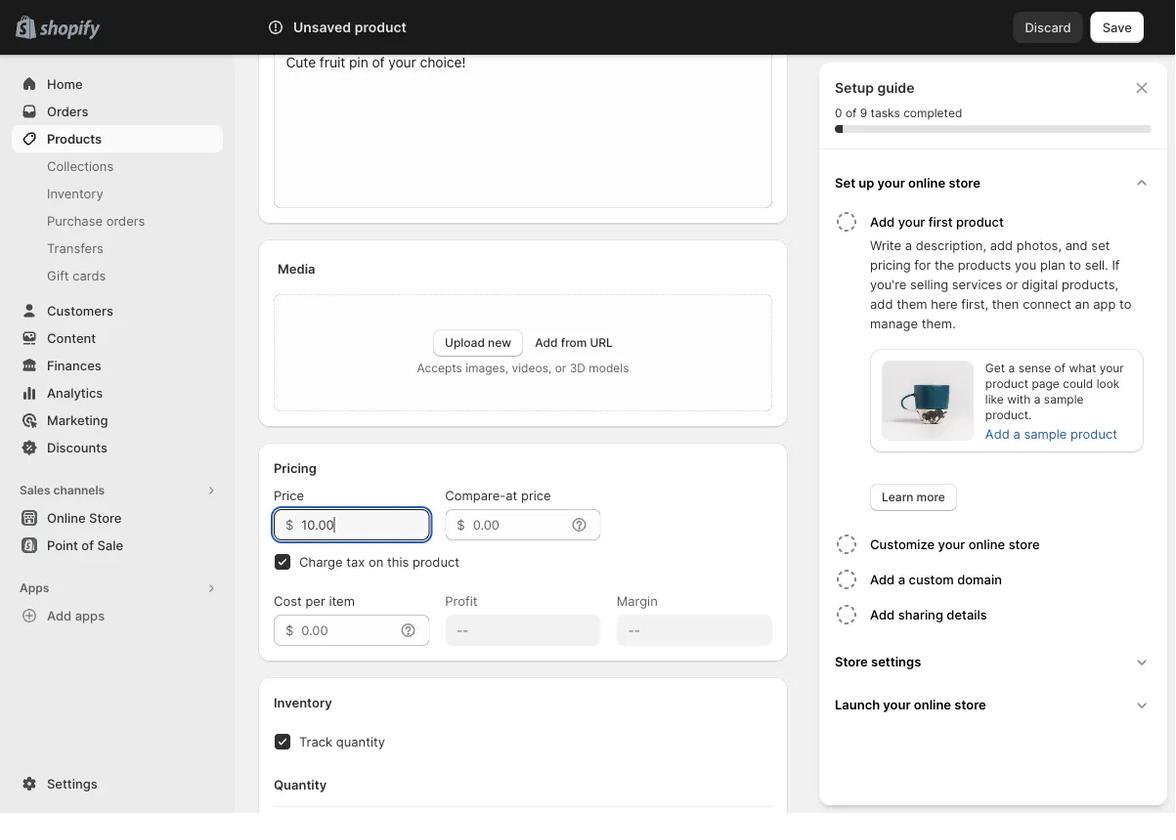 Task type: vqa. For each thing, say whether or not it's contained in the screenshot.
Add for custom
yes



Task type: locate. For each thing, give the bounding box(es) containing it.
of for 9
[[846, 106, 857, 120]]

apps
[[20, 582, 49, 596]]

Compare-at price text field
[[473, 510, 566, 541]]

set up your online store
[[835, 175, 981, 190]]

0 horizontal spatial store
[[89, 511, 122, 526]]

add up products
[[991, 238, 1014, 253]]

of up page at the right of page
[[1055, 361, 1066, 376]]

a inside button
[[899, 572, 906, 587]]

$ down compare- on the bottom left
[[457, 517, 465, 533]]

settings
[[47, 777, 97, 792]]

store up add a custom domain button
[[1009, 537, 1040, 552]]

profit
[[445, 594, 478, 609]]

customize
[[871, 537, 935, 552]]

your left first
[[899, 214, 926, 229]]

customers
[[47, 303, 113, 318]]

your up look
[[1100, 361, 1125, 376]]

$ down the cost
[[286, 623, 294, 638]]

store
[[949, 175, 981, 190], [1009, 537, 1040, 552], [955, 697, 987, 713]]

of
[[846, 106, 857, 120], [1055, 361, 1066, 376], [82, 538, 94, 553]]

online down "settings"
[[914, 697, 952, 713]]

connect
[[1023, 296, 1072, 312]]

look
[[1097, 377, 1120, 391]]

launch
[[835, 697, 880, 713]]

cost per item
[[274, 594, 355, 609]]

collections link
[[12, 153, 223, 180]]

0 vertical spatial or
[[1006, 277, 1019, 292]]

analytics link
[[12, 380, 223, 407]]

track quantity
[[299, 735, 385, 750]]

1 vertical spatial online
[[969, 537, 1006, 552]]

compare-at price
[[445, 488, 551, 503]]

of left sale
[[82, 538, 94, 553]]

add left 'from'
[[535, 336, 558, 350]]

store
[[89, 511, 122, 526], [835, 654, 868, 670]]

orders link
[[12, 98, 223, 125]]

1 horizontal spatial or
[[1006, 277, 1019, 292]]

a right write
[[905, 238, 913, 253]]

your right up
[[878, 175, 906, 190]]

2 vertical spatial of
[[82, 538, 94, 553]]

your up the add a custom domain on the right bottom of the page
[[939, 537, 966, 552]]

products link
[[12, 125, 223, 153]]

inventory up track on the bottom
[[274, 695, 332, 711]]

1 vertical spatial to
[[1120, 296, 1132, 312]]

add down product.
[[986, 426, 1010, 442]]

to right the 'app' in the top right of the page
[[1120, 296, 1132, 312]]

like
[[986, 393, 1004, 407]]

add
[[871, 214, 895, 229], [535, 336, 558, 350], [986, 426, 1010, 442], [871, 572, 895, 587], [871, 607, 895, 623], [47, 608, 72, 624]]

to down and
[[1070, 257, 1082, 272]]

learn
[[882, 491, 914, 505]]

0 vertical spatial of
[[846, 106, 857, 120]]

customize your online store
[[871, 537, 1040, 552]]

launch your online store button
[[828, 684, 1160, 727]]

details
[[947, 607, 988, 623]]

online
[[909, 175, 946, 190], [969, 537, 1006, 552], [914, 697, 952, 713]]

with
[[1008, 393, 1031, 407]]

price
[[274, 488, 304, 503]]

settings
[[872, 654, 922, 670]]

a left the custom
[[899, 572, 906, 587]]

digital
[[1022, 277, 1059, 292]]

1 vertical spatial store
[[835, 654, 868, 670]]

product down look
[[1071, 426, 1118, 442]]

analytics
[[47, 385, 103, 401]]

sample down could in the top of the page
[[1045, 393, 1084, 407]]

or left 3d
[[555, 361, 567, 376]]

or
[[1006, 277, 1019, 292], [555, 361, 567, 376]]

0 horizontal spatial or
[[555, 361, 567, 376]]

a right the get
[[1009, 361, 1016, 376]]

a
[[905, 238, 913, 253], [1009, 361, 1016, 376], [1035, 393, 1041, 407], [1014, 426, 1021, 442], [899, 572, 906, 587]]

1 vertical spatial add
[[871, 296, 894, 312]]

add
[[991, 238, 1014, 253], [871, 296, 894, 312]]

cost
[[274, 594, 302, 609]]

store up sale
[[89, 511, 122, 526]]

get a sense of what your product page could look like with a sample product. add a sample product
[[986, 361, 1125, 442]]

purchase orders link
[[12, 207, 223, 235]]

you're
[[871, 277, 907, 292]]

$ down price
[[286, 517, 294, 533]]

online for launch your online store
[[914, 697, 952, 713]]

images,
[[466, 361, 509, 376]]

set up your online store button
[[828, 161, 1160, 204]]

add your first product element
[[831, 236, 1160, 512]]

completed
[[904, 106, 963, 120]]

1 vertical spatial store
[[1009, 537, 1040, 552]]

store up first
[[949, 175, 981, 190]]

learn more
[[882, 491, 946, 505]]

customize your online store button
[[871, 527, 1160, 562]]

sample
[[1045, 393, 1084, 407], [1025, 426, 1068, 442]]

store up "launch"
[[835, 654, 868, 670]]

of left the 9
[[846, 106, 857, 120]]

2 horizontal spatial of
[[1055, 361, 1066, 376]]

add up write
[[871, 214, 895, 229]]

gift
[[47, 268, 69, 283]]

online up 'domain'
[[969, 537, 1006, 552]]

product down the get
[[986, 377, 1029, 391]]

your for launch your online store
[[884, 697, 911, 713]]

0 vertical spatial store
[[89, 511, 122, 526]]

sample down product.
[[1025, 426, 1068, 442]]

point of sale link
[[12, 532, 223, 560]]

this
[[387, 555, 409, 570]]

of for sale
[[82, 538, 94, 553]]

add a custom domain
[[871, 572, 1003, 587]]

first
[[929, 214, 953, 229]]

online for customize your online store
[[969, 537, 1006, 552]]

1 vertical spatial sample
[[1025, 426, 1068, 442]]

content
[[47, 331, 96, 346]]

Margin text field
[[617, 615, 773, 647]]

1 vertical spatial or
[[555, 361, 567, 376]]

$ for price
[[286, 517, 294, 533]]

an
[[1076, 296, 1090, 312]]

sell.
[[1085, 257, 1109, 272]]

1 horizontal spatial add
[[991, 238, 1014, 253]]

save
[[1103, 20, 1133, 35]]

home
[[47, 76, 83, 91]]

0 vertical spatial sample
[[1045, 393, 1084, 407]]

transfers link
[[12, 235, 223, 262]]

up
[[859, 175, 875, 190]]

launch your online store
[[835, 697, 987, 713]]

inventory up purchase
[[47, 186, 103, 201]]

store down store settings button
[[955, 697, 987, 713]]

accepts images, videos, or 3d models
[[417, 361, 629, 376]]

add for url
[[535, 336, 558, 350]]

services
[[953, 277, 1003, 292]]

photos,
[[1017, 238, 1062, 253]]

0 horizontal spatial inventory
[[47, 186, 103, 201]]

0 vertical spatial to
[[1070, 257, 1082, 272]]

mark add your first product as done image
[[835, 210, 859, 234]]

your right "launch"
[[884, 697, 911, 713]]

product up the description,
[[957, 214, 1004, 229]]

1 vertical spatial inventory
[[274, 695, 332, 711]]

2 vertical spatial online
[[914, 697, 952, 713]]

1 horizontal spatial to
[[1120, 296, 1132, 312]]

charge
[[299, 555, 343, 570]]

add right mark add a custom domain as done icon
[[871, 572, 895, 587]]

per
[[306, 594, 325, 609]]

product
[[355, 19, 407, 36], [957, 214, 1004, 229], [986, 377, 1029, 391], [1071, 426, 1118, 442], [413, 555, 460, 570]]

1 horizontal spatial inventory
[[274, 695, 332, 711]]

1 vertical spatial of
[[1055, 361, 1066, 376]]

store settings
[[835, 654, 922, 670]]

Cost per item text field
[[302, 615, 395, 647]]

write
[[871, 238, 902, 253]]

a inside write a description, add photos, and set pricing for the products you plan to sell. if you're selling services or digital products, add them here first, then connect an app to manage them.
[[905, 238, 913, 253]]

of inside "link"
[[82, 538, 94, 553]]

discard button
[[1014, 12, 1084, 43]]

add left apps
[[47, 608, 72, 624]]

online up the add your first product
[[909, 175, 946, 190]]

0 horizontal spatial to
[[1070, 257, 1082, 272]]

add right mark add sharing details as done image
[[871, 607, 895, 623]]

a for add a custom domain
[[899, 572, 906, 587]]

quantity
[[274, 778, 327, 793]]

purchase orders
[[47, 213, 145, 228]]

mark add a custom domain as done image
[[835, 568, 859, 592]]

manage
[[871, 316, 919, 331]]

add down you're
[[871, 296, 894, 312]]

1 horizontal spatial of
[[846, 106, 857, 120]]

tasks
[[871, 106, 901, 120]]

add sharing details
[[871, 607, 988, 623]]

search button
[[304, 12, 872, 43]]

product right this
[[413, 555, 460, 570]]

or up then
[[1006, 277, 1019, 292]]

0 horizontal spatial of
[[82, 538, 94, 553]]

from
[[561, 336, 587, 350]]

Profit text field
[[445, 615, 601, 647]]

2 vertical spatial store
[[955, 697, 987, 713]]

point of sale button
[[0, 532, 235, 560]]

1 horizontal spatial store
[[835, 654, 868, 670]]

app
[[1094, 296, 1116, 312]]

media
[[278, 261, 315, 276]]

unsaved product
[[293, 19, 407, 36]]

to
[[1070, 257, 1082, 272], [1120, 296, 1132, 312]]

a for write a description, add photos, and set pricing for the products you plan to sell. if you're selling services or digital products, add them here first, then connect an app to manage them.
[[905, 238, 913, 253]]

models
[[589, 361, 629, 376]]



Task type: describe. For each thing, give the bounding box(es) containing it.
could
[[1063, 377, 1094, 391]]

$ for cost per item
[[286, 623, 294, 638]]

0 vertical spatial online
[[909, 175, 946, 190]]

Price text field
[[302, 510, 430, 541]]

online
[[47, 511, 86, 526]]

product inside button
[[957, 214, 1004, 229]]

cards
[[73, 268, 106, 283]]

learn more link
[[871, 484, 957, 512]]

setup guide dialog
[[820, 63, 1168, 806]]

add a sample product button
[[974, 421, 1130, 448]]

add your first product
[[871, 214, 1004, 229]]

product.
[[986, 408, 1032, 423]]

and
[[1066, 238, 1088, 253]]

them
[[897, 296, 928, 312]]

or inside write a description, add photos, and set pricing for the products you plan to sell. if you're selling services or digital products, add them here first, then connect an app to manage them.
[[1006, 277, 1019, 292]]

add inside get a sense of what your product page could look like with a sample product. add a sample product
[[986, 426, 1010, 442]]

the
[[935, 257, 955, 272]]

channels
[[53, 484, 105, 498]]

add sharing details button
[[871, 598, 1160, 633]]

mark add sharing details as done image
[[835, 604, 859, 627]]

mark customize your online store as done image
[[835, 533, 859, 557]]

store settings button
[[828, 641, 1160, 684]]

0 horizontal spatial add
[[871, 296, 894, 312]]

3d
[[570, 361, 586, 376]]

your for add your first product
[[899, 214, 926, 229]]

product right unsaved
[[355, 19, 407, 36]]

discounts link
[[12, 434, 223, 462]]

sharing
[[899, 607, 944, 623]]

page
[[1032, 377, 1060, 391]]

a down product.
[[1014, 426, 1021, 442]]

add for custom
[[871, 572, 895, 587]]

upload
[[445, 336, 485, 350]]

a for get a sense of what your product page could look like with a sample product. add a sample product
[[1009, 361, 1016, 376]]

save button
[[1091, 12, 1144, 43]]

accepts
[[417, 361, 463, 376]]

them.
[[922, 316, 956, 331]]

orders
[[47, 104, 88, 119]]

apps
[[75, 608, 105, 624]]

products
[[958, 257, 1012, 272]]

custom
[[909, 572, 954, 587]]

home link
[[12, 70, 223, 98]]

search
[[336, 20, 378, 35]]

your inside get a sense of what your product page could look like with a sample product. add a sample product
[[1100, 361, 1125, 376]]

discounts
[[47, 440, 108, 455]]

add from url
[[535, 336, 613, 350]]

upload new button
[[433, 330, 524, 357]]

track
[[299, 735, 333, 750]]

marketing
[[47, 413, 108, 428]]

unsaved
[[293, 19, 351, 36]]

products,
[[1062, 277, 1119, 292]]

online store
[[47, 511, 122, 526]]

upload new
[[445, 336, 512, 350]]

set
[[1092, 238, 1111, 253]]

online store button
[[0, 505, 235, 532]]

gift cards
[[47, 268, 106, 283]]

0 vertical spatial add
[[991, 238, 1014, 253]]

inventory link
[[12, 180, 223, 207]]

shopify image
[[39, 20, 100, 40]]

point of sale
[[47, 538, 123, 553]]

item
[[329, 594, 355, 609]]

plan
[[1041, 257, 1066, 272]]

videos,
[[512, 361, 552, 376]]

0 vertical spatial store
[[949, 175, 981, 190]]

add for details
[[871, 607, 895, 623]]

get
[[986, 361, 1006, 376]]

tax
[[346, 555, 365, 570]]

more
[[917, 491, 946, 505]]

your for customize your online store
[[939, 537, 966, 552]]

point
[[47, 538, 78, 553]]

if
[[1113, 257, 1121, 272]]

online store link
[[12, 505, 223, 532]]

discard
[[1026, 20, 1072, 35]]

add from url button
[[535, 336, 613, 350]]

9
[[861, 106, 868, 120]]

sales channels button
[[12, 477, 223, 505]]

pricing
[[274, 461, 317, 476]]

add for first
[[871, 214, 895, 229]]

purchase
[[47, 213, 103, 228]]

transfers
[[47, 241, 103, 256]]

charge tax on this product
[[299, 555, 460, 570]]

$ for compare-at price
[[457, 517, 465, 533]]

add apps button
[[12, 603, 223, 630]]

description,
[[916, 238, 987, 253]]

quantity
[[336, 735, 385, 750]]

a down page at the right of page
[[1035, 393, 1041, 407]]

compare-
[[445, 488, 506, 503]]

here
[[931, 296, 958, 312]]

collections
[[47, 158, 114, 174]]

domain
[[958, 572, 1003, 587]]

of inside get a sense of what your product page could look like with a sample product. add a sample product
[[1055, 361, 1066, 376]]

finances link
[[12, 352, 223, 380]]

add apps
[[47, 608, 105, 624]]

0 of 9 tasks completed
[[835, 106, 963, 120]]

0
[[835, 106, 843, 120]]

store for customize your online store
[[1009, 537, 1040, 552]]

0 vertical spatial inventory
[[47, 186, 103, 201]]

store inside setup guide dialog
[[835, 654, 868, 670]]

content link
[[12, 325, 223, 352]]

then
[[993, 296, 1020, 312]]

marketing link
[[12, 407, 223, 434]]

finances
[[47, 358, 102, 373]]

store for launch your online store
[[955, 697, 987, 713]]

sales
[[20, 484, 50, 498]]

selling
[[911, 277, 949, 292]]



